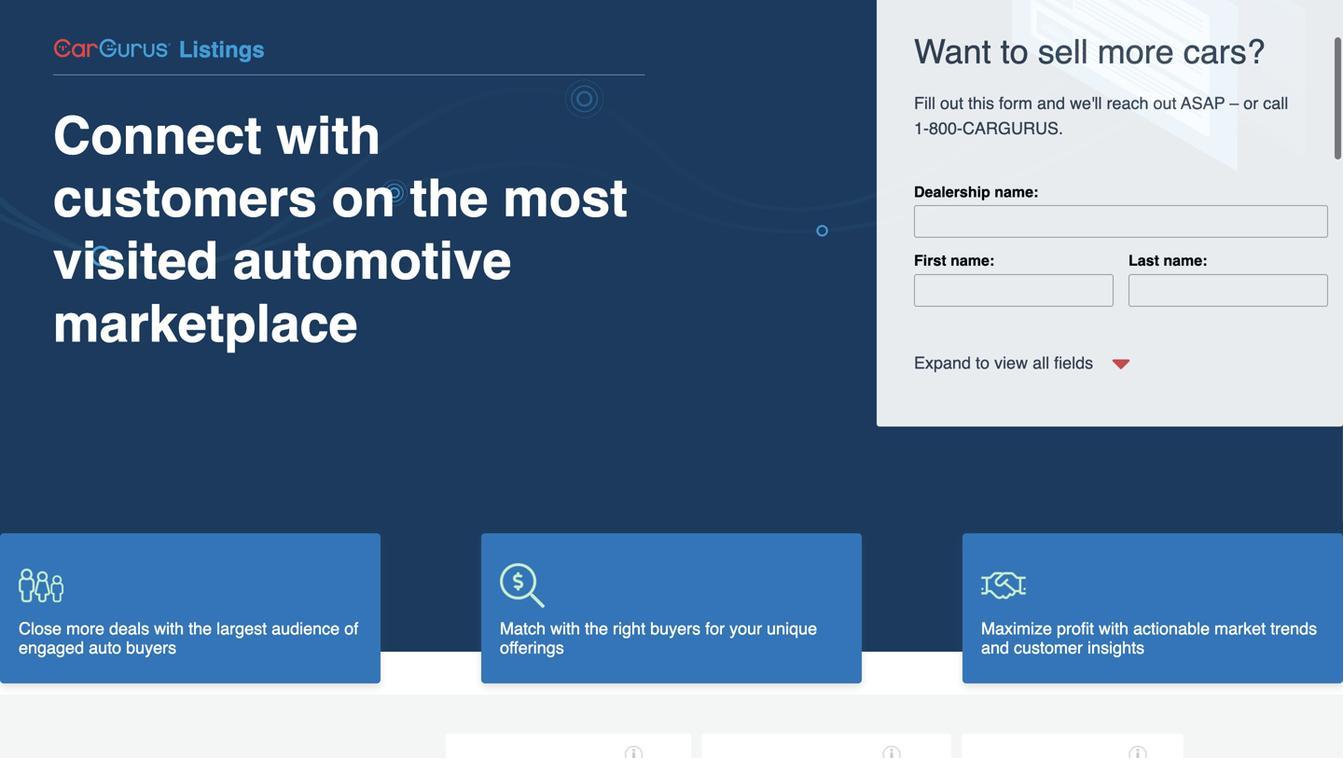 Task type: vqa. For each thing, say whether or not it's contained in the screenshot.
of
yes



Task type: describe. For each thing, give the bounding box(es) containing it.
close more deals with the largest audience of engaged auto buyers image
[[19, 564, 63, 609]]

to for want
[[1001, 33, 1029, 71]]

and inside maximize profit with actionable market trends and customer insights
[[982, 638, 1010, 658]]

deals
[[109, 620, 149, 639]]

reach
[[1107, 94, 1149, 113]]

name: for first name:
[[951, 252, 995, 269]]

want
[[914, 33, 992, 71]]

with inside maximize profit with actionable market trends and customer insights
[[1099, 619, 1129, 638]]

cars?
[[1184, 33, 1266, 71]]

fill out this form and we'll reach out asap – or call 1-800-cargurus.
[[914, 94, 1289, 138]]

with inside match with the right buyers for your unique offerings
[[551, 620, 580, 639]]

and inside fill out this form and we'll reach out asap – or call 1-800-cargurus.
[[1038, 94, 1066, 113]]

Dealership name: text field
[[914, 205, 1329, 238]]

expand to view all fields
[[914, 354, 1094, 373]]

the inside match with the right buyers for your unique offerings
[[585, 620, 608, 639]]

more details about the enhanced plan image
[[625, 747, 643, 759]]

form
[[999, 94, 1033, 113]]

with inside connect with customers on the most visited automotive marketplace
[[277, 106, 381, 166]]

more inside close more deals with the largest audience of engaged auto buyers
[[66, 620, 105, 639]]

close more deals with the largest audience of engaged auto buyers
[[19, 620, 358, 658]]

asap
[[1181, 94, 1226, 113]]

buyers inside match with the right buyers for your unique offerings
[[650, 620, 701, 639]]

auto
[[89, 639, 121, 658]]

close
[[19, 620, 62, 639]]

maximize profit with actionable market trends and customer insights image
[[982, 564, 1026, 608]]

name: for last name:
[[1164, 252, 1208, 269]]

dealership
[[914, 183, 991, 201]]

of
[[344, 620, 358, 639]]

market
[[1215, 619, 1266, 638]]

audience
[[272, 620, 340, 639]]

cargurus.
[[963, 119, 1064, 138]]

your
[[730, 620, 762, 639]]

1 out from the left
[[941, 94, 964, 113]]

connect
[[53, 106, 262, 166]]

last
[[1129, 252, 1160, 269]]

on
[[332, 168, 396, 229]]

first
[[914, 252, 947, 269]]

view
[[995, 354, 1028, 373]]

for
[[706, 620, 725, 639]]

expand
[[914, 354, 971, 373]]

customer
[[1014, 638, 1083, 658]]

buyers inside close more deals with the largest audience of engaged auto buyers
[[126, 639, 176, 658]]

want to sell more cars?
[[914, 33, 1266, 71]]

fill
[[914, 94, 936, 113]]

profit
[[1057, 619, 1095, 638]]

unique
[[767, 620, 818, 639]]

offerings
[[500, 639, 564, 658]]

to for expand
[[976, 354, 990, 373]]

1-
[[914, 119, 929, 138]]

the for automotive
[[410, 168, 489, 229]]



Task type: locate. For each thing, give the bounding box(es) containing it.
1 horizontal spatial buyers
[[650, 620, 701, 639]]

more details about the featured priority plan image
[[1129, 747, 1147, 759]]

more up reach
[[1098, 33, 1175, 71]]

first name:
[[914, 252, 995, 269]]

First name: text field
[[914, 274, 1114, 307]]

1 vertical spatial and
[[982, 638, 1010, 658]]

match with the right buyers for your unique offerings image
[[500, 564, 545, 608]]

0 horizontal spatial the
[[189, 620, 212, 639]]

call
[[1264, 94, 1289, 113]]

the inside close more deals with the largest audience of engaged auto buyers
[[189, 620, 212, 639]]

maximize profit with actionable market trends and customer insights
[[982, 619, 1318, 658]]

the left largest
[[189, 620, 212, 639]]

with
[[277, 106, 381, 166], [1099, 619, 1129, 638], [551, 620, 580, 639], [154, 620, 184, 639]]

0 horizontal spatial and
[[982, 638, 1010, 658]]

buyers
[[650, 620, 701, 639], [126, 639, 176, 658]]

most
[[503, 168, 628, 229]]

marketplace
[[53, 294, 358, 354]]

0 horizontal spatial out
[[941, 94, 964, 113]]

last name:
[[1129, 252, 1208, 269]]

expand to view all fields button
[[914, 349, 1131, 378]]

Last name: text field
[[1129, 274, 1329, 307]]

name: down the cargurus.
[[995, 183, 1039, 201]]

buyers left for
[[650, 620, 701, 639]]

largest
[[217, 620, 267, 639]]

match with the right buyers for your unique offerings
[[500, 620, 818, 658]]

0 vertical spatial more
[[1098, 33, 1175, 71]]

1 horizontal spatial to
[[1001, 33, 1029, 71]]

0 horizontal spatial more
[[66, 620, 105, 639]]

the inside connect with customers on the most visited automotive marketplace
[[410, 168, 489, 229]]

sell
[[1038, 33, 1089, 71]]

more details about the featured plan image
[[883, 747, 901, 759]]

visited
[[53, 231, 219, 291]]

we'll
[[1070, 94, 1102, 113]]

out
[[941, 94, 964, 113], [1154, 94, 1177, 113]]

name: right first
[[951, 252, 995, 269]]

to
[[1001, 33, 1029, 71], [976, 354, 990, 373]]

0 vertical spatial to
[[1001, 33, 1029, 71]]

customers
[[53, 168, 317, 229]]

0 horizontal spatial buyers
[[126, 639, 176, 658]]

–
[[1230, 94, 1239, 113]]

0 vertical spatial and
[[1038, 94, 1066, 113]]

name: right the 'last'
[[1164, 252, 1208, 269]]

and
[[1038, 94, 1066, 113], [982, 638, 1010, 658]]

listings
[[179, 37, 265, 62]]

with up "on"
[[277, 106, 381, 166]]

and left we'll
[[1038, 94, 1066, 113]]

the left 'right'
[[585, 620, 608, 639]]

with right deals
[[154, 620, 184, 639]]

the right "on"
[[410, 168, 489, 229]]

1 vertical spatial more
[[66, 620, 105, 639]]

and left customer
[[982, 638, 1010, 658]]

buyers right the auto
[[126, 639, 176, 658]]

1 horizontal spatial the
[[410, 168, 489, 229]]

0 horizontal spatial to
[[976, 354, 990, 373]]

connect with customers on the most visited automotive marketplace
[[53, 106, 628, 354]]

to left sell
[[1001, 33, 1029, 71]]

name:
[[995, 183, 1039, 201], [951, 252, 995, 269], [1164, 252, 1208, 269]]

with right match
[[551, 620, 580, 639]]

1 horizontal spatial and
[[1038, 94, 1066, 113]]

dealership name:
[[914, 183, 1039, 201]]

match
[[500, 620, 546, 639]]

1 horizontal spatial out
[[1154, 94, 1177, 113]]

out up 800-
[[941, 94, 964, 113]]

1 vertical spatial to
[[976, 354, 990, 373]]

trends
[[1271, 619, 1318, 638]]

this
[[969, 94, 995, 113]]

out right reach
[[1154, 94, 1177, 113]]

actionable
[[1134, 619, 1210, 638]]

more left deals
[[66, 620, 105, 639]]

2 horizontal spatial the
[[585, 620, 608, 639]]

1 horizontal spatial more
[[1098, 33, 1175, 71]]

800-
[[929, 119, 963, 138]]

2 out from the left
[[1154, 94, 1177, 113]]

automotive
[[233, 231, 512, 291]]

with right profit
[[1099, 619, 1129, 638]]

maximize
[[982, 619, 1053, 638]]

engaged
[[19, 639, 84, 658]]

name: for dealership name:
[[995, 183, 1039, 201]]

the for of
[[189, 620, 212, 639]]

the
[[410, 168, 489, 229], [585, 620, 608, 639], [189, 620, 212, 639]]

to left view
[[976, 354, 990, 373]]

with inside close more deals with the largest audience of engaged auto buyers
[[154, 620, 184, 639]]

or
[[1244, 94, 1259, 113]]

to inside 'button'
[[976, 354, 990, 373]]

all
[[1033, 354, 1050, 373]]

insights
[[1088, 638, 1145, 658]]

fields
[[1054, 354, 1094, 373]]

more
[[1098, 33, 1175, 71], [66, 620, 105, 639]]

right
[[613, 620, 646, 639]]



